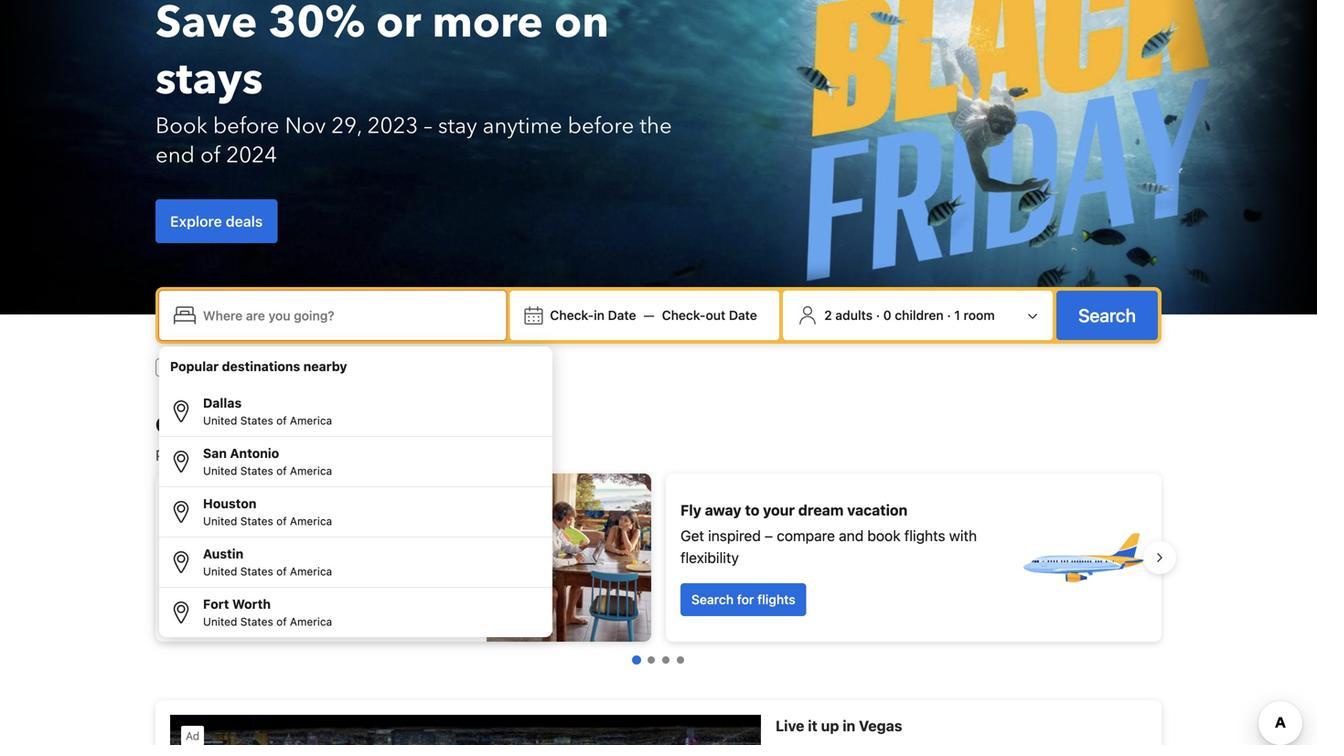 Task type: locate. For each thing, give the bounding box(es) containing it.
states inside austin united states of america
[[240, 565, 273, 578]]

of down austin united states of america at the bottom left of the page
[[276, 616, 287, 628]]

search inside offers main content
[[692, 592, 734, 607]]

america down at
[[290, 565, 332, 578]]

children
[[895, 308, 944, 323]]

america
[[290, 414, 332, 427], [290, 465, 332, 478], [290, 515, 332, 528], [290, 565, 332, 578], [290, 616, 332, 628]]

states inside the houston united states of america
[[240, 515, 273, 528]]

save 30% or more on stays book before nov 29, 2023 – stay anytime before the end of 2024
[[156, 0, 672, 171]]

flexibility
[[681, 549, 739, 567]]

– right 2023
[[424, 111, 433, 141]]

1 horizontal spatial and
[[839, 527, 864, 545]]

fly away to your dream vacation image
[[1019, 494, 1147, 622]]

united for austin
[[203, 565, 237, 578]]

america for houston
[[290, 515, 332, 528]]

2023
[[367, 111, 418, 141]]

4 united from the top
[[203, 565, 237, 578]]

rates.
[[227, 560, 265, 578]]

of inside san antonio united states of america
[[276, 465, 287, 478]]

antonio
[[230, 446, 279, 461]]

of inside the houston united states of america
[[276, 515, 287, 528]]

america up special
[[290, 414, 332, 427]]

1 horizontal spatial ·
[[947, 308, 951, 323]]

2 adults · 0 children · 1 room button
[[791, 298, 1046, 333]]

region
[[141, 467, 1176, 650]]

0 horizontal spatial your
[[207, 491, 238, 508]]

deals
[[226, 213, 263, 230]]

0 vertical spatial and
[[282, 447, 307, 464]]

states down longest
[[240, 515, 273, 528]]

check- left —
[[550, 308, 594, 323]]

5 states from the top
[[240, 616, 273, 628]]

book
[[868, 527, 901, 545]]

flights right the looking
[[433, 360, 470, 375]]

longest
[[242, 491, 295, 508]]

america inside the houston united states of america
[[290, 515, 332, 528]]

traveling
[[203, 360, 253, 375]]

long-
[[350, 516, 385, 534]]

for left work at the left
[[257, 360, 273, 375]]

1 · from the left
[[876, 308, 880, 323]]

flights
[[433, 360, 470, 375], [905, 527, 946, 545], [757, 592, 796, 607]]

states for houston
[[240, 515, 273, 528]]

get
[[681, 527, 704, 545]]

united inside san antonio united states of america
[[203, 465, 237, 478]]

search for flights link
[[681, 584, 807, 617]]

monthly
[[170, 560, 224, 578]]

list box
[[159, 347, 553, 638]]

america inside san antonio united states of america
[[290, 465, 332, 478]]

1 horizontal spatial before
[[568, 111, 634, 141]]

united down houston at left
[[203, 515, 237, 528]]

2 united from the top
[[203, 465, 237, 478]]

popular
[[170, 359, 219, 374]]

united inside fort worth united states of america
[[203, 616, 237, 628]]

1 horizontal spatial –
[[765, 527, 773, 545]]

0 horizontal spatial date
[[608, 308, 636, 323]]

america for austin
[[290, 565, 332, 578]]

search for search for flights
[[692, 592, 734, 607]]

of
[[200, 140, 221, 171], [276, 414, 287, 427], [276, 465, 287, 478], [276, 515, 287, 528], [276, 565, 287, 578], [276, 616, 287, 628]]

stay right a
[[221, 603, 246, 618]]

1 horizontal spatial search
[[1079, 305, 1136, 326]]

popular destinations nearby group
[[159, 387, 553, 638]]

fort
[[203, 597, 229, 612]]

2 vertical spatial flights
[[757, 592, 796, 607]]

2 date from the left
[[729, 308, 757, 323]]

united down the fort
[[203, 616, 237, 628]]

0 vertical spatial search
[[1079, 305, 1136, 326]]

states down deals,
[[240, 465, 273, 478]]

1 vertical spatial flights
[[905, 527, 946, 545]]

2 states from the top
[[240, 465, 273, 478]]

your right to
[[763, 502, 795, 519]]

30%
[[268, 0, 365, 53]]

and
[[282, 447, 307, 464], [839, 527, 864, 545]]

of right end
[[200, 140, 221, 171]]

4 states from the top
[[240, 565, 273, 578]]

anytime
[[483, 111, 562, 141]]

to
[[745, 502, 760, 519]]

1 america from the top
[[290, 414, 332, 427]]

1 vertical spatial –
[[765, 527, 773, 545]]

america for dallas
[[290, 414, 332, 427]]

for left you
[[404, 447, 422, 464]]

nearby
[[303, 359, 347, 374]]

america down austin united states of america at the bottom left of the page
[[290, 616, 332, 628]]

vacation up 'offering'
[[299, 491, 359, 508]]

take
[[170, 491, 203, 508]]

destinations
[[222, 359, 300, 374]]

4 america from the top
[[290, 565, 332, 578]]

vacation inside fly away to your dream vacation get inspired – compare and book flights with flexibility
[[847, 502, 908, 519]]

check-in date button
[[543, 299, 644, 332]]

united inside dallas united states of america
[[203, 414, 237, 427]]

1 horizontal spatial check-
[[662, 308, 706, 323]]

1 vertical spatial stay
[[221, 603, 246, 618]]

5 america from the top
[[290, 616, 332, 628]]

vacation up book
[[847, 502, 908, 519]]

san
[[203, 446, 227, 461]]

i'm
[[345, 360, 363, 375]]

for
[[257, 360, 273, 375], [413, 360, 430, 375], [404, 447, 422, 464], [737, 592, 754, 607]]

of down deals,
[[276, 465, 287, 478]]

before left the
[[568, 111, 634, 141]]

– right inspired
[[765, 527, 773, 545]]

2 horizontal spatial flights
[[905, 527, 946, 545]]

date
[[608, 308, 636, 323], [729, 308, 757, 323]]

fly away to your dream vacation get inspired – compare and book flights with flexibility
[[681, 502, 977, 567]]

0 horizontal spatial –
[[424, 111, 433, 141]]

1 check- from the left
[[550, 308, 594, 323]]

2 america from the top
[[290, 465, 332, 478]]

book
[[156, 111, 208, 141]]

1 vertical spatial and
[[839, 527, 864, 545]]

looking
[[367, 360, 410, 375]]

progress bar
[[632, 656, 684, 665]]

1 horizontal spatial date
[[729, 308, 757, 323]]

0 vertical spatial –
[[424, 111, 433, 141]]

search
[[1079, 305, 1136, 326], [692, 592, 734, 607]]

before left nov
[[213, 111, 279, 141]]

many
[[247, 538, 283, 556]]

of down many
[[276, 565, 287, 578]]

united down san
[[203, 465, 237, 478]]

i'm looking for flights
[[345, 360, 470, 375]]

0 horizontal spatial and
[[282, 447, 307, 464]]

for right the looking
[[413, 360, 430, 375]]

adults
[[836, 308, 873, 323]]

united
[[203, 414, 237, 427], [203, 465, 237, 478], [203, 515, 237, 528], [203, 565, 237, 578], [203, 616, 237, 628]]

0
[[883, 308, 892, 323]]

1 horizontal spatial your
[[763, 502, 795, 519]]

states inside dallas united states of america
[[240, 414, 273, 427]]

america inside dallas united states of america
[[290, 414, 332, 427]]

vacation inside take your longest vacation yet browse properties offering long- term stays, many at reduced monthly rates.
[[299, 491, 359, 508]]

united down austin
[[203, 565, 237, 578]]

states down worth
[[240, 616, 273, 628]]

america down special
[[290, 465, 332, 478]]

1 horizontal spatial stay
[[438, 111, 477, 141]]

for down flexibility
[[737, 592, 754, 607]]

of down longest
[[276, 515, 287, 528]]

0 vertical spatial flights
[[433, 360, 470, 375]]

and left book
[[839, 527, 864, 545]]

0 horizontal spatial flights
[[433, 360, 470, 375]]

0 horizontal spatial check-
[[550, 308, 594, 323]]

3 america from the top
[[290, 515, 332, 528]]

or
[[376, 0, 421, 53]]

vacation
[[299, 491, 359, 508], [847, 502, 908, 519]]

·
[[876, 308, 880, 323], [947, 308, 951, 323]]

1 vertical spatial search
[[692, 592, 734, 607]]

check- right —
[[662, 308, 706, 323]]

flights down compare
[[757, 592, 796, 607]]

0 vertical spatial stay
[[438, 111, 477, 141]]

date right 'out'
[[729, 308, 757, 323]]

· left 0
[[876, 308, 880, 323]]

– inside fly away to your dream vacation get inspired – compare and book flights with flexibility
[[765, 527, 773, 545]]

1 states from the top
[[240, 414, 273, 427]]

29,
[[331, 111, 362, 141]]

2024
[[226, 140, 277, 171]]

1 united from the top
[[203, 414, 237, 427]]

of up deals,
[[276, 414, 287, 427]]

i'm
[[181, 360, 199, 375]]

stay right 2023
[[438, 111, 477, 141]]

before
[[213, 111, 279, 141], [568, 111, 634, 141]]

date right in
[[608, 308, 636, 323]]

your right take
[[207, 491, 238, 508]]

your inside take your longest vacation yet browse properties offering long- term stays, many at reduced monthly rates.
[[207, 491, 238, 508]]

work
[[277, 360, 305, 375]]

your
[[207, 491, 238, 508], [763, 502, 795, 519]]

states up antonio on the bottom left of the page
[[240, 414, 273, 427]]

united inside austin united states of america
[[203, 565, 237, 578]]

america inside austin united states of america
[[290, 565, 332, 578]]

your inside fly away to your dream vacation get inspired – compare and book flights with flexibility
[[763, 502, 795, 519]]

and inside fly away to your dream vacation get inspired – compare and book flights with flexibility
[[839, 527, 864, 545]]

3 united from the top
[[203, 515, 237, 528]]

and right deals,
[[282, 447, 307, 464]]

san antonio united states of america
[[203, 446, 332, 478]]

5 united from the top
[[203, 616, 237, 628]]

1 horizontal spatial vacation
[[847, 502, 908, 519]]

search inside button
[[1079, 305, 1136, 326]]

flights inside fly away to your dream vacation get inspired – compare and book flights with flexibility
[[905, 527, 946, 545]]

· left 1
[[947, 308, 951, 323]]

stay
[[438, 111, 477, 141], [221, 603, 246, 618]]

0 horizontal spatial ·
[[876, 308, 880, 323]]

0 horizontal spatial vacation
[[299, 491, 359, 508]]

0 horizontal spatial before
[[213, 111, 279, 141]]

america up at
[[290, 515, 332, 528]]

united inside the houston united states of america
[[203, 515, 237, 528]]

states inside san antonio united states of america
[[240, 465, 273, 478]]

flights left with
[[905, 527, 946, 545]]

of inside dallas united states of america
[[276, 414, 287, 427]]

0 horizontal spatial stay
[[221, 603, 246, 618]]

region containing take your longest vacation yet
[[141, 467, 1176, 650]]

find a stay link
[[170, 595, 257, 628]]

states down many
[[240, 565, 273, 578]]

0 horizontal spatial search
[[692, 592, 734, 607]]

1 before from the left
[[213, 111, 279, 141]]

search for search
[[1079, 305, 1136, 326]]

for inside offers promotions, deals, and special offers for you
[[404, 447, 422, 464]]

worth
[[232, 597, 271, 612]]

states
[[240, 414, 273, 427], [240, 465, 273, 478], [240, 515, 273, 528], [240, 565, 273, 578], [240, 616, 273, 628]]

dallas
[[203, 396, 242, 411]]

3 states from the top
[[240, 515, 273, 528]]

united down dallas
[[203, 414, 237, 427]]



Task type: vqa. For each thing, say whether or not it's contained in the screenshot.
The Adults at the right top
yes



Task type: describe. For each thing, give the bounding box(es) containing it.
on
[[554, 0, 609, 53]]

2 before from the left
[[568, 111, 634, 141]]

end
[[156, 140, 195, 171]]

america inside fort worth united states of america
[[290, 616, 332, 628]]

fly
[[681, 502, 702, 519]]

and inside offers promotions, deals, and special offers for you
[[282, 447, 307, 464]]

a
[[210, 603, 218, 618]]

with
[[949, 527, 977, 545]]

explore deals link
[[156, 199, 277, 243]]

i'm traveling for work
[[181, 360, 305, 375]]

check-out date button
[[655, 299, 765, 332]]

inspired
[[708, 527, 761, 545]]

united for houston
[[203, 515, 237, 528]]

houston united states of america
[[203, 496, 332, 528]]

check-in date — check-out date
[[550, 308, 757, 323]]

search button
[[1057, 291, 1158, 340]]

room
[[964, 308, 995, 323]]

the
[[640, 111, 672, 141]]

of inside fort worth united states of america
[[276, 616, 287, 628]]

yet
[[362, 491, 385, 508]]

reduced
[[304, 538, 359, 556]]

2
[[824, 308, 832, 323]]

out
[[706, 308, 726, 323]]

2 · from the left
[[947, 308, 951, 323]]

special
[[311, 447, 357, 464]]

stays
[[156, 49, 263, 109]]

– inside save 30% or more on stays book before nov 29, 2023 – stay anytime before the end of 2024
[[424, 111, 433, 141]]

offers
[[361, 447, 400, 464]]

austin
[[203, 547, 244, 562]]

austin united states of america
[[203, 547, 332, 578]]

1
[[954, 308, 960, 323]]

search for flights
[[692, 592, 796, 607]]

explore deals
[[170, 213, 263, 230]]

stay inside region
[[221, 603, 246, 618]]

offering
[[295, 516, 346, 534]]

—
[[644, 308, 655, 323]]

houston
[[203, 496, 257, 511]]

away
[[705, 502, 742, 519]]

Where are you going? field
[[196, 299, 499, 332]]

compare
[[777, 527, 835, 545]]

united for dallas
[[203, 414, 237, 427]]

nov
[[285, 111, 326, 141]]

promotions,
[[156, 447, 235, 464]]

at
[[287, 538, 300, 556]]

2 check- from the left
[[662, 308, 706, 323]]

take your longest vacation yet image
[[487, 474, 651, 642]]

find a stay
[[181, 603, 246, 618]]

save
[[156, 0, 257, 53]]

take your longest vacation yet browse properties offering long- term stays, many at reduced monthly rates.
[[170, 491, 385, 578]]

2 adults · 0 children · 1 room
[[824, 308, 995, 323]]

properties
[[223, 516, 291, 534]]

term
[[170, 538, 201, 556]]

stay inside save 30% or more on stays book before nov 29, 2023 – stay anytime before the end of 2024
[[438, 111, 477, 141]]

list box containing popular destinations nearby
[[159, 347, 553, 638]]

offers main content
[[141, 411, 1176, 746]]

of inside austin united states of america
[[276, 565, 287, 578]]

states inside fort worth united states of america
[[240, 616, 273, 628]]

explore
[[170, 213, 222, 230]]

browse
[[170, 516, 219, 534]]

dream
[[798, 502, 844, 519]]

stays,
[[205, 538, 244, 556]]

of inside save 30% or more on stays book before nov 29, 2023 – stay anytime before the end of 2024
[[200, 140, 221, 171]]

states for austin
[[240, 565, 273, 578]]

fort worth united states of america
[[203, 597, 332, 628]]

you
[[426, 447, 450, 464]]

in
[[594, 308, 605, 323]]

popular destinations nearby
[[170, 359, 347, 374]]

states for dallas
[[240, 414, 273, 427]]

offers
[[156, 411, 222, 441]]

offers promotions, deals, and special offers for you
[[156, 411, 450, 464]]

more
[[432, 0, 543, 53]]

dallas united states of america
[[203, 396, 332, 427]]

1 horizontal spatial flights
[[757, 592, 796, 607]]

find
[[181, 603, 207, 618]]

deals,
[[239, 447, 278, 464]]

progress bar inside offers main content
[[632, 656, 684, 665]]

1 date from the left
[[608, 308, 636, 323]]



